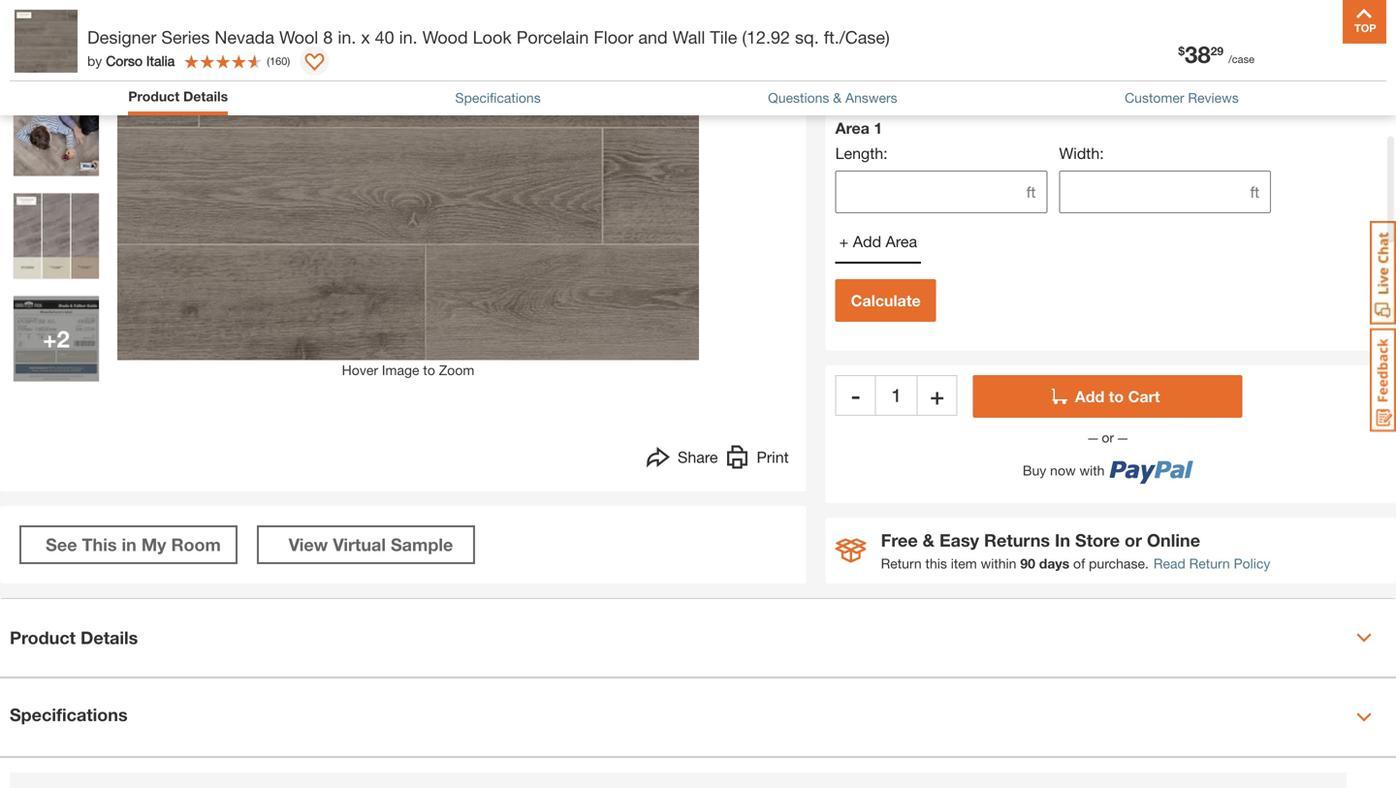 Task type: locate. For each thing, give the bounding box(es) containing it.
0 horizontal spatial or
[[1099, 430, 1118, 446]]

1 vertical spatial product details
[[10, 628, 138, 648]]

0 vertical spatial add
[[853, 232, 882, 251]]

160
[[270, 55, 288, 67]]

in.
[[338, 27, 356, 48], [399, 27, 418, 48]]

product details down italia
[[128, 88, 228, 104]]

0 vertical spatial +
[[840, 232, 849, 251]]

product details button
[[128, 86, 228, 111], [128, 86, 228, 107], [0, 599, 1397, 677]]

1 horizontal spatial x
[[916, 35, 924, 54]]

&
[[834, 90, 842, 106], [923, 530, 935, 551]]

live chat image
[[1371, 221, 1397, 325]]

return right read
[[1190, 556, 1231, 572]]

/case
[[1229, 53, 1255, 65]]

floor
[[594, 27, 634, 48]]

hover image to zoom
[[342, 362, 475, 378]]

or
[[1099, 430, 1118, 446], [1125, 530, 1143, 551]]

returns
[[985, 530, 1051, 551]]

1 vertical spatial area
[[886, 232, 918, 251]]

ft for width:
[[1251, 183, 1260, 201]]

2 horizontal spatial +
[[931, 382, 945, 409]]

& inside free & easy returns in store or online return this item within 90 days of purchase. read return policy
[[923, 530, 935, 551]]

or up 'buy now with' button
[[1099, 430, 1118, 446]]

add left cart
[[1076, 387, 1105, 406]]

2 in. from the left
[[399, 27, 418, 48]]

to left cart
[[1110, 387, 1124, 406]]

None field
[[877, 375, 917, 416]]

+ for 2
[[43, 325, 57, 353]]

buy now with button
[[974, 448, 1243, 484]]

& left answers
[[834, 90, 842, 106]]

x
[[361, 27, 370, 48], [916, 35, 924, 54]]

top button
[[1344, 0, 1387, 44]]

to left zoom
[[423, 362, 435, 378]]

0 vertical spatial area
[[836, 119, 870, 137]]

x left width
[[916, 35, 924, 54]]

1
[[874, 119, 883, 137]]

& for questions
[[834, 90, 842, 106]]

see
[[46, 534, 77, 555]]

in. right 40
[[399, 27, 418, 48]]

& up this
[[923, 530, 935, 551]]

room
[[171, 534, 221, 555]]

1 horizontal spatial ft
[[1251, 183, 1260, 201]]

0 horizontal spatial in.
[[338, 27, 356, 48]]

(12.92
[[742, 27, 791, 48]]

0 horizontal spatial +
[[43, 325, 57, 353]]

width
[[929, 35, 969, 54]]

product details
[[128, 88, 228, 104], [10, 628, 138, 648]]

1 horizontal spatial add
[[1076, 387, 1105, 406]]

see this in my room button
[[19, 526, 238, 564]]

width:
[[1060, 144, 1105, 162]]

1 ft from the left
[[1027, 183, 1036, 201]]

details down 'series'
[[183, 88, 228, 104]]

8
[[323, 27, 333, 48]]

0 horizontal spatial details
[[81, 628, 138, 648]]

wool matte corso italia porcelain tile 610010001761 77.3 image
[[14, 91, 99, 176]]

ft
[[1027, 183, 1036, 201], [1251, 183, 1260, 201]]

0 vertical spatial &
[[834, 90, 842, 106]]

or up purchase.
[[1125, 530, 1143, 551]]

1 in. from the left
[[338, 27, 356, 48]]

area inside button
[[886, 232, 918, 251]]

display image
[[305, 53, 324, 73]]

details down this
[[81, 628, 138, 648]]

details
[[183, 88, 228, 104], [81, 628, 138, 648]]

+
[[840, 232, 849, 251], [43, 325, 57, 353], [931, 382, 945, 409]]

questions & answers
[[768, 90, 898, 106]]

0 horizontal spatial product
[[10, 628, 76, 648]]

area left 1 on the right of the page
[[836, 119, 870, 137]]

40
[[375, 27, 395, 48]]

feedback link image
[[1371, 328, 1397, 433]]

virtual
[[333, 534, 386, 555]]

option group
[[829, 27, 990, 97]]

2 ft from the left
[[1251, 183, 1260, 201]]

product down italia
[[128, 88, 180, 104]]

questions & answers button
[[768, 88, 898, 108], [768, 88, 898, 108]]

0 vertical spatial details
[[183, 88, 228, 104]]

calculate
[[851, 291, 921, 310]]

return down free
[[881, 556, 922, 572]]

1 horizontal spatial in.
[[399, 27, 418, 48]]

0 horizontal spatial specifications
[[10, 705, 128, 725]]

product
[[128, 88, 180, 104], [10, 628, 76, 648]]

by corso italia
[[87, 53, 175, 69]]

1 vertical spatial &
[[923, 530, 935, 551]]

1 horizontal spatial &
[[923, 530, 935, 551]]

add up calculate button
[[853, 232, 882, 251]]

area 1
[[836, 119, 883, 137]]

hover image to zoom button
[[117, 0, 699, 381]]

1 horizontal spatial area
[[886, 232, 918, 251]]

product details down see
[[10, 628, 138, 648]]

to
[[423, 362, 435, 378], [1110, 387, 1124, 406]]

1 horizontal spatial product
[[128, 88, 180, 104]]

corso
[[106, 53, 143, 69]]

1 vertical spatial to
[[1110, 387, 1124, 406]]

0 horizontal spatial &
[[834, 90, 842, 106]]

1 horizontal spatial +
[[840, 232, 849, 251]]

product down see
[[10, 628, 76, 648]]

0 horizontal spatial ft
[[1027, 183, 1036, 201]]

29
[[1211, 44, 1224, 58]]

wood
[[423, 27, 468, 48]]

0 vertical spatial specifications
[[455, 90, 541, 106]]

length
[[864, 35, 912, 54]]

caret image
[[1357, 630, 1373, 646]]

share
[[678, 448, 718, 466]]

see this in my room
[[46, 534, 221, 555]]

wool matte corso italia porcelain tile 610010001761 66.2 image
[[14, 0, 99, 73]]

+ button
[[917, 375, 958, 416]]

image
[[382, 362, 420, 378]]

area up calculate button
[[886, 232, 918, 251]]

specifications
[[455, 90, 541, 106], [10, 705, 128, 725]]

free
[[881, 530, 918, 551]]

+ for add
[[840, 232, 849, 251]]

$ 38 29 /case
[[1179, 40, 1255, 68]]

1 vertical spatial add
[[1076, 387, 1105, 406]]

0 vertical spatial to
[[423, 362, 435, 378]]

customer reviews button
[[1125, 88, 1240, 108], [1125, 88, 1240, 108]]

0 horizontal spatial to
[[423, 362, 435, 378]]

1 vertical spatial product
[[10, 628, 76, 648]]

icon image
[[836, 539, 867, 563]]

policy
[[1234, 556, 1271, 572]]

reviews
[[1189, 90, 1240, 106]]

0 horizontal spatial return
[[881, 556, 922, 572]]

within
[[981, 556, 1017, 572]]

add
[[853, 232, 882, 251], [1076, 387, 1105, 406]]

1 horizontal spatial to
[[1110, 387, 1124, 406]]

& for free
[[923, 530, 935, 551]]

+ inside + add area button
[[840, 232, 849, 251]]

in. right 8
[[338, 27, 356, 48]]

1 horizontal spatial or
[[1125, 530, 1143, 551]]

)
[[288, 55, 290, 67]]

2 vertical spatial +
[[931, 382, 945, 409]]

x left 40
[[361, 27, 370, 48]]

0 horizontal spatial add
[[853, 232, 882, 251]]

0 vertical spatial product
[[128, 88, 180, 104]]

1 vertical spatial or
[[1125, 530, 1143, 551]]

product image image
[[15, 10, 78, 73]]

tile
[[710, 27, 738, 48]]

1 vertical spatial +
[[43, 325, 57, 353]]

read return policy link
[[1154, 554, 1271, 574]]

1 vertical spatial details
[[81, 628, 138, 648]]

0 horizontal spatial area
[[836, 119, 870, 137]]

1 horizontal spatial return
[[1190, 556, 1231, 572]]

area
[[836, 119, 870, 137], [886, 232, 918, 251]]



Task type: describe. For each thing, give the bounding box(es) containing it.
$
[[1179, 44, 1185, 58]]

to inside button
[[1110, 387, 1124, 406]]

nevada
[[215, 27, 275, 48]]

square
[[864, 70, 913, 89]]

( 160 )
[[267, 55, 290, 67]]

designer series nevada wool 8 in. x 40 in. wood look porcelain floor and wall tile (12.92 sq. ft./case)
[[87, 27, 890, 48]]

porcelain
[[517, 27, 589, 48]]

0 horizontal spatial x
[[361, 27, 370, 48]]

wall
[[673, 27, 706, 48]]

1 horizontal spatial specifications
[[455, 90, 541, 106]]

calculate button
[[836, 279, 937, 322]]

2
[[57, 325, 70, 353]]

1 vertical spatial specifications
[[10, 705, 128, 725]]

share button
[[647, 446, 718, 474]]

in
[[1055, 530, 1071, 551]]

add inside add to cart button
[[1076, 387, 1105, 406]]

-
[[852, 382, 861, 409]]

0 vertical spatial product details
[[128, 88, 228, 104]]

square footage
[[864, 70, 975, 89]]

+ 2
[[43, 325, 70, 353]]

and
[[639, 27, 668, 48]]

of
[[1074, 556, 1086, 572]]

(
[[267, 55, 270, 67]]

answers
[[846, 90, 898, 106]]

view virtual sample
[[289, 534, 453, 555]]

wool matte corso italia porcelain tile 610010001761 76.4 image
[[14, 193, 99, 279]]

ft for length:
[[1027, 183, 1036, 201]]

questions
[[768, 90, 830, 106]]

wool
[[279, 27, 318, 48]]

look
[[473, 27, 512, 48]]

customer reviews
[[1125, 90, 1240, 106]]

free & easy returns in store or online return this item within 90 days of purchase. read return policy
[[881, 530, 1271, 572]]

sample
[[391, 534, 453, 555]]

2 return from the left
[[1190, 556, 1231, 572]]

easy
[[940, 530, 980, 551]]

this
[[82, 534, 117, 555]]

footage
[[918, 70, 975, 89]]

series
[[161, 27, 210, 48]]

ft./case)
[[824, 27, 890, 48]]

buy
[[1023, 463, 1047, 479]]

in
[[122, 534, 137, 555]]

option group containing length x width
[[829, 27, 990, 97]]

add inside + add area button
[[853, 232, 882, 251]]

designer
[[87, 27, 157, 48]]

90
[[1021, 556, 1036, 572]]

length x width
[[864, 35, 969, 54]]

now
[[1051, 463, 1076, 479]]

zoom
[[439, 362, 475, 378]]

+ inside + button
[[931, 382, 945, 409]]

1 horizontal spatial details
[[183, 88, 228, 104]]

x inside option group
[[916, 35, 924, 54]]

item
[[951, 556, 978, 572]]

buy now with
[[1023, 463, 1105, 479]]

print button
[[726, 446, 789, 474]]

this
[[926, 556, 948, 572]]

add to cart
[[1076, 387, 1161, 406]]

add to cart button
[[974, 375, 1243, 418]]

with
[[1080, 463, 1105, 479]]

38
[[1185, 40, 1211, 68]]

+ add area button
[[836, 221, 922, 264]]

purchase.
[[1090, 556, 1149, 572]]

view
[[289, 534, 328, 555]]

or inside free & easy returns in store or online return this item within 90 days of purchase. read return policy
[[1125, 530, 1143, 551]]

cart
[[1129, 387, 1161, 406]]

days
[[1040, 556, 1070, 572]]

wool matte corso italia porcelain tile 610010001761 d4.5 image
[[14, 296, 99, 382]]

by
[[87, 53, 102, 69]]

hover
[[342, 362, 378, 378]]

print
[[757, 448, 789, 466]]

- button
[[836, 375, 877, 416]]

my
[[141, 534, 166, 555]]

to inside "button"
[[423, 362, 435, 378]]

0 vertical spatial or
[[1099, 430, 1118, 446]]

length:
[[836, 144, 888, 162]]

customer
[[1125, 90, 1185, 106]]

store
[[1076, 530, 1120, 551]]

read
[[1154, 556, 1186, 572]]

sq.
[[796, 27, 819, 48]]

online
[[1148, 530, 1201, 551]]

view virtual sample button
[[257, 526, 475, 564]]

1 return from the left
[[881, 556, 922, 572]]

+ add area
[[840, 232, 918, 251]]

italia
[[146, 53, 175, 69]]



Task type: vqa. For each thing, say whether or not it's contained in the screenshot.
Type in Button
no



